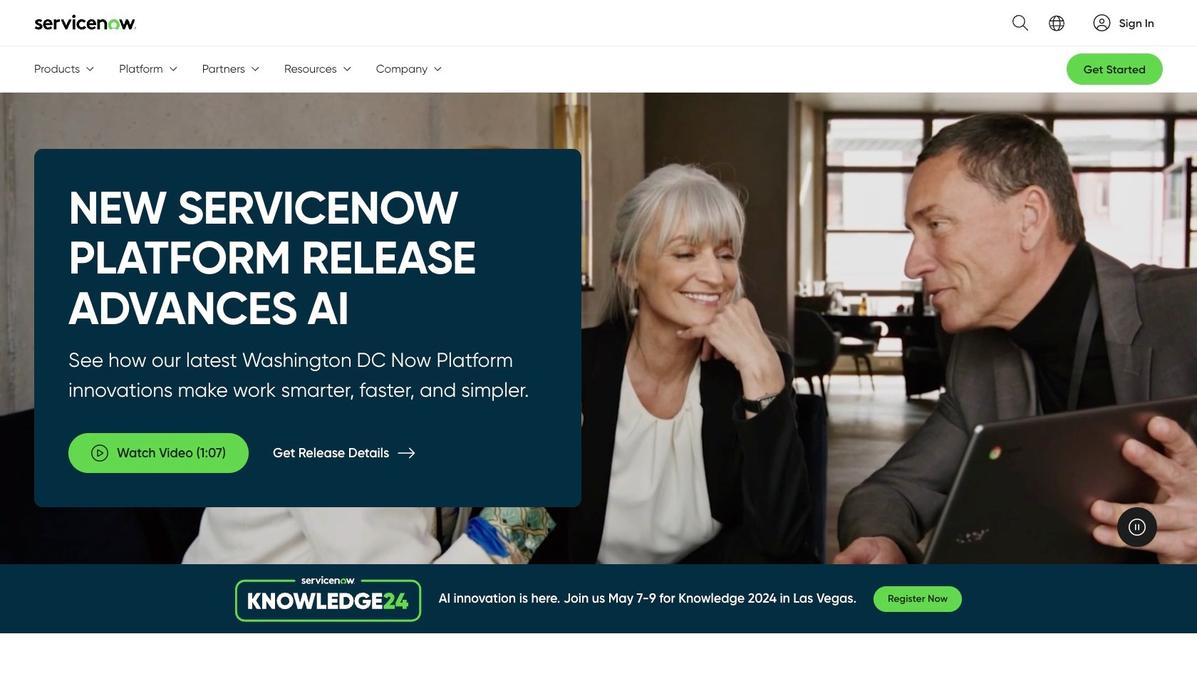 Task type: describe. For each thing, give the bounding box(es) containing it.
servicenow image
[[34, 14, 137, 30]]

pause ambient video element
[[1118, 508, 1158, 548]]



Task type: vqa. For each thing, say whether or not it's contained in the screenshot.
TYPES
no



Task type: locate. For each thing, give the bounding box(es) containing it.
pause ambient video image
[[1129, 519, 1146, 536]]

arc image
[[1094, 14, 1111, 31]]

search image
[[1004, 6, 1028, 39]]



